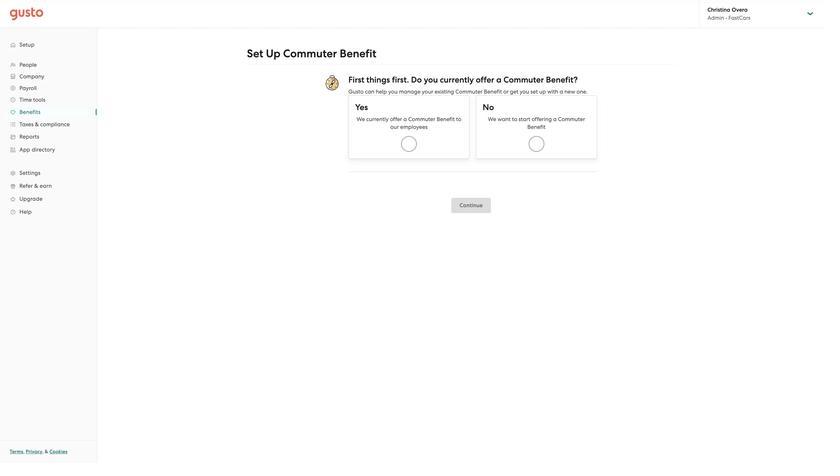 Task type: vqa. For each thing, say whether or not it's contained in the screenshot.
right AND
no



Task type: locate. For each thing, give the bounding box(es) containing it.
we inside we currently offer a commuter benefit to our employees
[[357, 116, 365, 122]]

a
[[497, 75, 502, 85], [560, 88, 563, 95], [404, 116, 407, 122], [554, 116, 557, 122]]

2 horizontal spatial you
[[520, 88, 529, 95]]

gusto can help you manage your existing commuter benefit or get you set up with a new one.
[[349, 88, 588, 95]]

to
[[456, 116, 462, 122], [512, 116, 518, 122]]

0 horizontal spatial ,
[[23, 449, 25, 455]]

up
[[540, 88, 546, 95]]

benefit
[[340, 47, 377, 60], [546, 75, 574, 85], [484, 88, 502, 95], [437, 116, 455, 122], [528, 124, 546, 130]]

0 horizontal spatial currently
[[366, 116, 389, 122]]

terms , privacy , & cookies
[[10, 449, 67, 455]]

first things first. do you currently offer a commuter benefit ?
[[349, 75, 578, 85]]

offer
[[476, 75, 495, 85], [390, 116, 402, 122]]

to down gusto can help you manage your existing commuter benefit or get you set up with a new one.
[[456, 116, 462, 122]]

gusto navigation element
[[0, 28, 97, 229]]

& inside dropdown button
[[35, 121, 39, 128]]

2 we from the left
[[488, 116, 497, 122]]

refer & earn link
[[6, 180, 90, 192]]

we inside we want to start offering a commuter benefit
[[488, 116, 497, 122]]

help
[[19, 209, 32, 215]]

manage
[[399, 88, 421, 95]]

we down yes
[[357, 116, 365, 122]]

time
[[19, 97, 32, 103]]

settings
[[19, 170, 40, 176]]

& left earn
[[34, 183, 38, 189]]

terms
[[10, 449, 23, 455]]

privacy link
[[26, 449, 42, 455]]

benefit up first
[[340, 47, 377, 60]]

offer up gusto can help you manage your existing commuter benefit or get you set up with a new one.
[[476, 75, 495, 85]]

company button
[[6, 71, 90, 82]]

1 vertical spatial currently
[[366, 116, 389, 122]]

1 horizontal spatial you
[[424, 75, 438, 85]]

help
[[376, 88, 387, 95]]

your
[[422, 88, 433, 95]]

2 to from the left
[[512, 116, 518, 122]]

you
[[424, 75, 438, 85], [389, 88, 398, 95], [520, 88, 529, 95]]

taxes
[[19, 121, 34, 128]]

compliance
[[40, 121, 70, 128]]

do
[[411, 75, 422, 85]]

offer up our
[[390, 116, 402, 122]]

1 horizontal spatial currently
[[440, 75, 474, 85]]

•
[[726, 15, 728, 21]]

currently inside we currently offer a commuter benefit to our employees
[[366, 116, 389, 122]]

you left set
[[520, 88, 529, 95]]

want
[[498, 116, 511, 122]]

settings link
[[6, 167, 90, 179]]

currently
[[440, 75, 474, 85], [366, 116, 389, 122]]

?
[[574, 75, 578, 85]]

you up your
[[424, 75, 438, 85]]

& right taxes
[[35, 121, 39, 128]]

benefits link
[[6, 106, 90, 118]]

to left start
[[512, 116, 518, 122]]

setup link
[[6, 39, 90, 51]]

christina
[[708, 6, 731, 13]]

0 horizontal spatial offer
[[390, 116, 402, 122]]

time tools
[[19, 97, 45, 103]]

1 horizontal spatial offer
[[476, 75, 495, 85]]

0 horizontal spatial you
[[389, 88, 398, 95]]

our
[[391, 124, 399, 130]]

refer & earn
[[19, 183, 52, 189]]

list
[[0, 59, 97, 218]]

set
[[247, 47, 263, 60]]

benefit down 'offering'
[[528, 124, 546, 130]]

set up commuter benefit
[[247, 47, 377, 60]]

, left privacy link
[[23, 449, 25, 455]]

commuter
[[283, 47, 337, 60], [504, 75, 544, 85], [456, 88, 483, 95], [408, 116, 436, 122], [558, 116, 585, 122]]

1 horizontal spatial ,
[[42, 449, 44, 455]]

0 horizontal spatial we
[[357, 116, 365, 122]]

gusto
[[349, 88, 364, 95]]

we
[[357, 116, 365, 122], [488, 116, 497, 122]]

currently down yes
[[366, 116, 389, 122]]

1 we from the left
[[357, 116, 365, 122]]

&
[[35, 121, 39, 128], [34, 183, 38, 189], [45, 449, 48, 455]]

help link
[[6, 206, 90, 218]]

you right help
[[389, 88, 398, 95]]

, left cookies button
[[42, 449, 44, 455]]

offering
[[532, 116, 552, 122]]

refer
[[19, 183, 33, 189]]

,
[[23, 449, 25, 455], [42, 449, 44, 455]]

2 vertical spatial &
[[45, 449, 48, 455]]

1 horizontal spatial to
[[512, 116, 518, 122]]

1 vertical spatial offer
[[390, 116, 402, 122]]

1 vertical spatial &
[[34, 183, 38, 189]]

0 vertical spatial &
[[35, 121, 39, 128]]

2 , from the left
[[42, 449, 44, 455]]

we left want
[[488, 116, 497, 122]]

can
[[365, 88, 375, 95]]

0 horizontal spatial to
[[456, 116, 462, 122]]

app
[[19, 146, 30, 153]]

1 , from the left
[[23, 449, 25, 455]]

1 to from the left
[[456, 116, 462, 122]]

one.
[[577, 88, 588, 95]]

up
[[266, 47, 281, 60]]

1 horizontal spatial we
[[488, 116, 497, 122]]

company
[[19, 73, 44, 80]]

currently up gusto can help you manage your existing commuter benefit or get you set up with a new one.
[[440, 75, 474, 85]]

no
[[483, 102, 494, 112]]

benefit down existing
[[437, 116, 455, 122]]

& left cookies
[[45, 449, 48, 455]]

to inside we want to start offering a commuter benefit
[[512, 116, 518, 122]]

taxes & compliance button
[[6, 119, 90, 130]]

overa
[[732, 6, 748, 13]]



Task type: describe. For each thing, give the bounding box(es) containing it.
commuter inside we currently offer a commuter benefit to our employees
[[408, 116, 436, 122]]

with
[[548, 88, 559, 95]]

yes
[[355, 102, 368, 112]]

benefits
[[19, 109, 41, 115]]

benefit inside we want to start offering a commuter benefit
[[528, 124, 546, 130]]

employees
[[400, 124, 428, 130]]

first.
[[392, 75, 409, 85]]

we currently offer a commuter benefit to our employees
[[357, 116, 462, 130]]

things
[[367, 75, 390, 85]]

& for compliance
[[35, 121, 39, 128]]

& for earn
[[34, 183, 38, 189]]

get
[[510, 88, 519, 95]]

set
[[531, 88, 538, 95]]

benefit left 'or'
[[484, 88, 502, 95]]

we for no
[[488, 116, 497, 122]]

benefit inside we currently offer a commuter benefit to our employees
[[437, 116, 455, 122]]

setup
[[19, 41, 35, 48]]

upgrade link
[[6, 193, 90, 205]]

or
[[504, 88, 509, 95]]

we for yes
[[357, 116, 365, 122]]

commuter inside we want to start offering a commuter benefit
[[558, 116, 585, 122]]

time tools button
[[6, 94, 90, 106]]

cookies
[[49, 449, 67, 455]]

list containing people
[[0, 59, 97, 218]]

new
[[565, 88, 576, 95]]

earn
[[40, 183, 52, 189]]

admin
[[708, 15, 725, 21]]

fastcars
[[729, 15, 751, 21]]

0 vertical spatial currently
[[440, 75, 474, 85]]

offer inside we currently offer a commuter benefit to our employees
[[390, 116, 402, 122]]

start
[[519, 116, 531, 122]]

to inside we currently offer a commuter benefit to our employees
[[456, 116, 462, 122]]

people button
[[6, 59, 90, 71]]

taxes & compliance
[[19, 121, 70, 128]]

a inside we currently offer a commuter benefit to our employees
[[404, 116, 407, 122]]

reports
[[19, 133, 39, 140]]

christina overa admin • fastcars
[[708, 6, 751, 21]]

app directory link
[[6, 144, 90, 156]]

people
[[19, 62, 37, 68]]

privacy
[[26, 449, 42, 455]]

reports link
[[6, 131, 90, 143]]

upgrade
[[19, 196, 43, 202]]

existing
[[435, 88, 454, 95]]

payroll
[[19, 85, 37, 91]]

benefit up the with
[[546, 75, 574, 85]]

home image
[[10, 7, 43, 20]]

we want to start offering a commuter benefit
[[488, 116, 585, 130]]

app directory
[[19, 146, 55, 153]]

tools
[[33, 97, 45, 103]]

a inside we want to start offering a commuter benefit
[[554, 116, 557, 122]]

first
[[349, 75, 365, 85]]

terms link
[[10, 449, 23, 455]]

0 vertical spatial offer
[[476, 75, 495, 85]]

directory
[[32, 146, 55, 153]]

cookies button
[[49, 448, 67, 456]]

payroll button
[[6, 82, 90, 94]]



